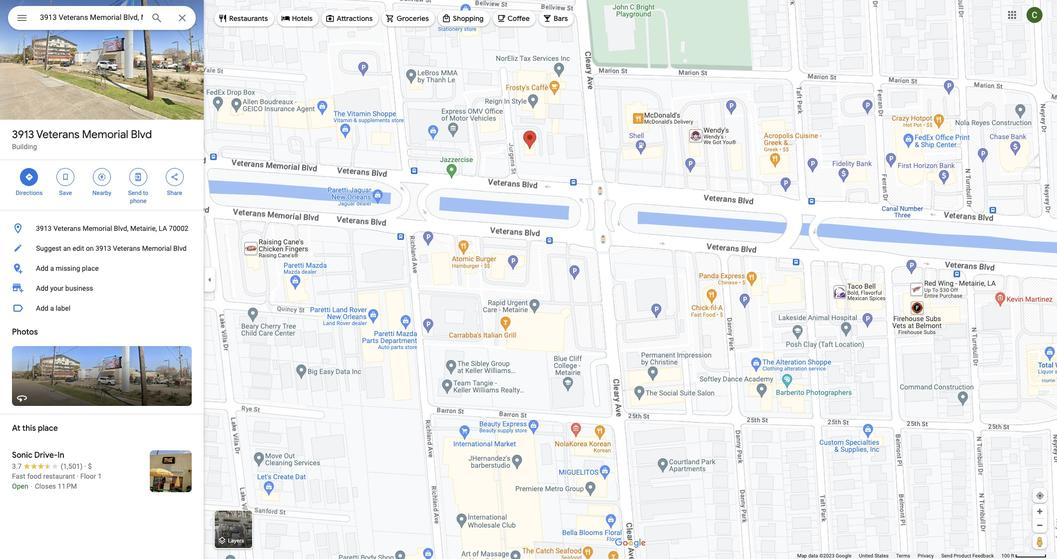Task type: describe. For each thing, give the bounding box(es) containing it.
privacy
[[918, 554, 934, 559]]

directions
[[16, 190, 43, 197]]

save
[[59, 190, 72, 197]]

coffee
[[508, 14, 530, 23]]

at this place
[[12, 424, 58, 434]]

collapse side panel image
[[204, 274, 215, 285]]

suggest
[[36, 245, 61, 253]]

building
[[12, 143, 37, 151]]

suggest an edit on 3913 veterans memorial blvd
[[36, 245, 187, 253]]

coffee button
[[493, 6, 536, 30]]

share
[[167, 190, 182, 197]]

groceries button
[[382, 6, 435, 30]]

100
[[1001, 554, 1010, 559]]

zoom in image
[[1036, 508, 1044, 516]]

business
[[65, 285, 93, 293]]

floor
[[80, 473, 96, 481]]

google
[[836, 554, 852, 559]]

3913 Veterans Memorial Blvd, Metairie, LA 70002 field
[[8, 6, 196, 30]]

shopping button
[[438, 6, 490, 30]]

$
[[88, 463, 92, 471]]

send product feedback button
[[941, 553, 994, 560]]

google account: christina overa  
(christinaovera9@gmail.com) image
[[1027, 7, 1043, 23]]

 button
[[8, 6, 36, 32]]

shopping
[[453, 14, 484, 23]]

· inside fast food restaurant · floor 1 open ⋅ closes 11 pm
[[77, 473, 79, 481]]

none field inside 3913 veterans memorial blvd, metairie, la 70002 field
[[40, 11, 143, 23]]

a for label
[[50, 305, 54, 313]]


[[170, 172, 179, 183]]

edit
[[73, 245, 84, 253]]

la
[[159, 225, 167, 233]]

product
[[954, 554, 971, 559]]

3913 veterans memorial blvd building
[[12, 128, 152, 151]]

add your business
[[36, 285, 93, 293]]

map
[[797, 554, 807, 559]]

drive-
[[34, 451, 58, 461]]

to
[[143, 190, 148, 197]]

 search field
[[8, 6, 196, 32]]

70002
[[169, 225, 188, 233]]

place inside add a missing place button
[[82, 265, 99, 273]]

3913 for blvd,
[[36, 225, 52, 233]]

label
[[56, 305, 70, 313]]

nearby
[[92, 190, 111, 197]]

veterans for blvd
[[36, 128, 79, 142]]

fast
[[12, 473, 25, 481]]

feedback
[[972, 554, 994, 559]]

attractions
[[337, 14, 373, 23]]

add a missing place button
[[0, 259, 204, 279]]

sonic drive-in
[[12, 451, 64, 461]]

veterans for blvd,
[[53, 225, 81, 233]]

from your device image
[[1036, 492, 1045, 501]]

add a label
[[36, 305, 70, 313]]

united states button
[[859, 553, 889, 560]]

groceries
[[397, 14, 429, 23]]

terms button
[[896, 553, 910, 560]]

bars
[[554, 14, 568, 23]]


[[97, 172, 106, 183]]

on
[[86, 245, 94, 253]]

100 ft
[[1001, 554, 1014, 559]]

3913 veterans memorial blvd, metairie, la 70002 button
[[0, 219, 204, 239]]

metairie,
[[130, 225, 157, 233]]

this
[[22, 424, 36, 434]]

show street view coverage image
[[1033, 535, 1047, 550]]

data
[[808, 554, 818, 559]]

open
[[12, 483, 28, 491]]

send product feedback
[[941, 554, 994, 559]]

map data ©2023 google
[[797, 554, 852, 559]]

footer inside google maps element
[[797, 553, 1001, 560]]

price: inexpensive image
[[88, 463, 92, 471]]

send for send to phone
[[128, 190, 142, 197]]

send to phone
[[128, 190, 148, 205]]



Task type: vqa. For each thing, say whether or not it's contained in the screenshot.


Task type: locate. For each thing, give the bounding box(es) containing it.
3913 inside 'button'
[[95, 245, 111, 253]]

(1,501)
[[61, 463, 83, 471]]

restaurant
[[43, 473, 75, 481]]

add for add your business
[[36, 285, 48, 293]]

3913 inside 3913 veterans memorial blvd building
[[12, 128, 34, 142]]

restaurants button
[[214, 6, 274, 30]]

veterans up building
[[36, 128, 79, 142]]

memorial inside 'button'
[[142, 245, 172, 253]]

11 pm
[[58, 483, 77, 491]]


[[16, 11, 28, 25]]

0 vertical spatial memorial
[[82, 128, 128, 142]]

3913 inside button
[[36, 225, 52, 233]]

missing
[[56, 265, 80, 273]]

an
[[63, 245, 71, 253]]

3.7 stars 1,501 reviews image
[[12, 462, 83, 472]]

suggest an edit on 3913 veterans memorial blvd button
[[0, 239, 204, 259]]

send left product
[[941, 554, 953, 559]]

1 horizontal spatial ·
[[84, 463, 86, 471]]

add a label button
[[0, 299, 204, 319]]

a left the missing
[[50, 265, 54, 273]]

layers
[[228, 538, 244, 545]]

©2023
[[819, 554, 835, 559]]

3913 for blvd
[[12, 128, 34, 142]]

a
[[50, 265, 54, 273], [50, 305, 54, 313]]

blvd up 
[[131, 128, 152, 142]]

at
[[12, 424, 20, 434]]

· left floor
[[77, 473, 79, 481]]

0 vertical spatial a
[[50, 265, 54, 273]]

1 vertical spatial a
[[50, 305, 54, 313]]

memorial
[[82, 128, 128, 142], [83, 225, 112, 233], [142, 245, 172, 253]]

3913 up building
[[12, 128, 34, 142]]

· $
[[84, 463, 92, 471]]

add
[[36, 265, 48, 273], [36, 285, 48, 293], [36, 305, 48, 313]]

in
[[57, 451, 64, 461]]

hotels
[[292, 14, 313, 23]]

bars button
[[539, 6, 574, 30]]

0 vertical spatial blvd
[[131, 128, 152, 142]]

0 horizontal spatial place
[[38, 424, 58, 434]]

send inside button
[[941, 554, 953, 559]]

actions for 3913 veterans memorial blvd region
[[0, 160, 204, 210]]

place down on
[[82, 265, 99, 273]]

a left label
[[50, 305, 54, 313]]

restaurants
[[229, 14, 268, 23]]

1 vertical spatial send
[[941, 554, 953, 559]]

1 horizontal spatial place
[[82, 265, 99, 273]]

0 horizontal spatial blvd
[[131, 128, 152, 142]]


[[25, 172, 34, 183]]

1 add from the top
[[36, 265, 48, 273]]

phone
[[130, 198, 146, 205]]

3913 up suggest at the left top of page
[[36, 225, 52, 233]]

memorial down la
[[142, 245, 172, 253]]

⋅
[[30, 483, 33, 491]]

2 vertical spatial add
[[36, 305, 48, 313]]

add left your
[[36, 285, 48, 293]]

100 ft button
[[1001, 554, 1047, 559]]

memorial for blvd
[[82, 128, 128, 142]]

send inside send to phone
[[128, 190, 142, 197]]

veterans inside 3913 veterans memorial blvd building
[[36, 128, 79, 142]]

1 horizontal spatial blvd
[[173, 245, 187, 253]]

0 vertical spatial ·
[[84, 463, 86, 471]]

memorial up the ""
[[82, 128, 128, 142]]

2 vertical spatial veterans
[[113, 245, 140, 253]]

food
[[27, 473, 42, 481]]

blvd
[[131, 128, 152, 142], [173, 245, 187, 253]]

add for add a label
[[36, 305, 48, 313]]

add for add a missing place
[[36, 265, 48, 273]]

2 a from the top
[[50, 305, 54, 313]]

blvd inside 3913 veterans memorial blvd building
[[131, 128, 152, 142]]

hotels button
[[277, 6, 319, 30]]

add your business link
[[0, 279, 204, 299]]

add down suggest at the left top of page
[[36, 265, 48, 273]]

ft
[[1011, 554, 1014, 559]]

0 horizontal spatial send
[[128, 190, 142, 197]]

0 vertical spatial veterans
[[36, 128, 79, 142]]

0 vertical spatial add
[[36, 265, 48, 273]]

your
[[50, 285, 64, 293]]

states
[[875, 554, 889, 559]]

united states
[[859, 554, 889, 559]]


[[134, 172, 143, 183]]

veterans down blvd,
[[113, 245, 140, 253]]

1 horizontal spatial send
[[941, 554, 953, 559]]

terms
[[896, 554, 910, 559]]

1
[[98, 473, 102, 481]]

send
[[128, 190, 142, 197], [941, 554, 953, 559]]

blvd,
[[114, 225, 129, 233]]

footer containing map data ©2023 google
[[797, 553, 1001, 560]]

1 vertical spatial 3913
[[36, 225, 52, 233]]

attractions button
[[322, 6, 379, 30]]

0 horizontal spatial ·
[[77, 473, 79, 481]]

add left label
[[36, 305, 48, 313]]

None field
[[40, 11, 143, 23]]

2 vertical spatial memorial
[[142, 245, 172, 253]]

0 vertical spatial place
[[82, 265, 99, 273]]

3913 veterans memorial blvd main content
[[0, 0, 204, 560]]

veterans inside 'button'
[[113, 245, 140, 253]]

zoom out image
[[1036, 522, 1044, 530]]

1 vertical spatial memorial
[[83, 225, 112, 233]]

1 vertical spatial veterans
[[53, 225, 81, 233]]

0 vertical spatial send
[[128, 190, 142, 197]]

2 vertical spatial 3913
[[95, 245, 111, 253]]

blvd down 70002
[[173, 245, 187, 253]]

send for send product feedback
[[941, 554, 953, 559]]

memorial up suggest an edit on 3913 veterans memorial blvd 'button'
[[83, 225, 112, 233]]

send up the phone
[[128, 190, 142, 197]]

add a missing place
[[36, 265, 99, 273]]

1 vertical spatial blvd
[[173, 245, 187, 253]]

3913 veterans memorial blvd, metairie, la 70002
[[36, 225, 188, 233]]

1 vertical spatial add
[[36, 285, 48, 293]]

memorial inside button
[[83, 225, 112, 233]]

1 horizontal spatial 3913
[[36, 225, 52, 233]]

1 vertical spatial place
[[38, 424, 58, 434]]

blvd inside 'button'
[[173, 245, 187, 253]]

0 horizontal spatial 3913
[[12, 128, 34, 142]]

united
[[859, 554, 873, 559]]

memorial for blvd,
[[83, 225, 112, 233]]

veterans
[[36, 128, 79, 142], [53, 225, 81, 233], [113, 245, 140, 253]]

fast food restaurant · floor 1 open ⋅ closes 11 pm
[[12, 473, 102, 491]]

3 add from the top
[[36, 305, 48, 313]]

· left the $
[[84, 463, 86, 471]]

sonic
[[12, 451, 32, 461]]

3913 right on
[[95, 245, 111, 253]]

a for missing
[[50, 265, 54, 273]]

place right the this
[[38, 424, 58, 434]]

veterans up an
[[53, 225, 81, 233]]

1 a from the top
[[50, 265, 54, 273]]

place
[[82, 265, 99, 273], [38, 424, 58, 434]]

1 vertical spatial ·
[[77, 473, 79, 481]]


[[61, 172, 70, 183]]

3913
[[12, 128, 34, 142], [36, 225, 52, 233], [95, 245, 111, 253]]

0 vertical spatial 3913
[[12, 128, 34, 142]]

memorial inside 3913 veterans memorial blvd building
[[82, 128, 128, 142]]

3.7
[[12, 463, 22, 471]]

·
[[84, 463, 86, 471], [77, 473, 79, 481]]

closes
[[35, 483, 56, 491]]

2 horizontal spatial 3913
[[95, 245, 111, 253]]

veterans inside button
[[53, 225, 81, 233]]

footer
[[797, 553, 1001, 560]]

google maps element
[[0, 0, 1057, 560]]

photos
[[12, 328, 38, 338]]

2 add from the top
[[36, 285, 48, 293]]

privacy button
[[918, 553, 934, 560]]



